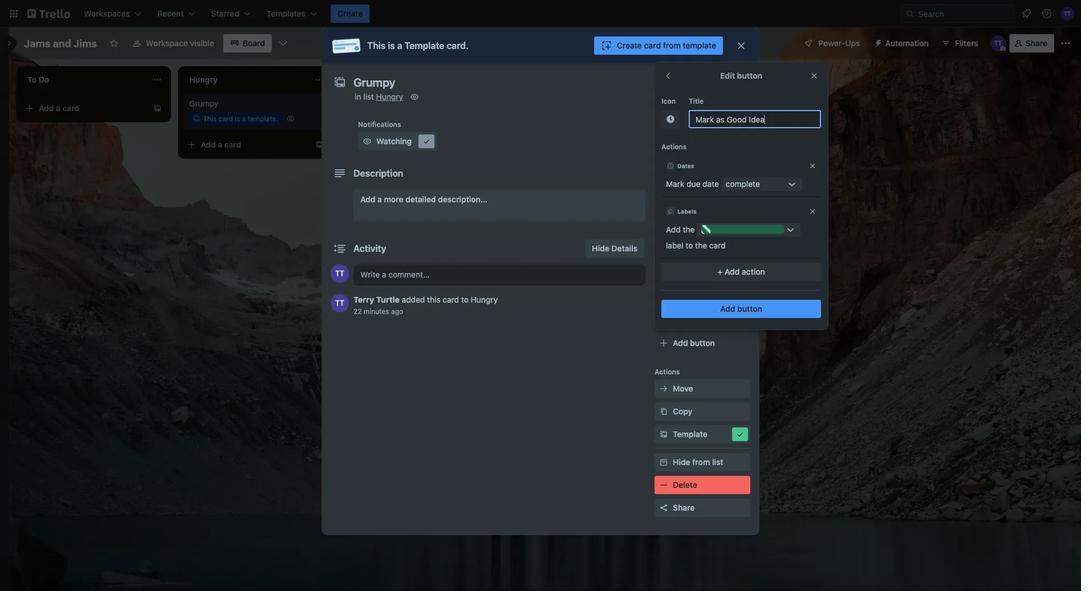 Task type: vqa. For each thing, say whether or not it's contained in the screenshot.
the Color: sky, title: "Trello Tip" element
no



Task type: locate. For each thing, give the bounding box(es) containing it.
1 horizontal spatial to
[[670, 116, 677, 124]]

1 vertical spatial hungry
[[471, 295, 498, 305]]

add button button down + add action
[[662, 300, 822, 318]]

1 vertical spatial this
[[203, 115, 217, 123]]

1 close image from the top
[[809, 162, 817, 170]]

return to previous screen image
[[664, 71, 673, 80]]

date
[[703, 179, 719, 189]]

create
[[338, 9, 363, 18], [617, 41, 642, 50]]

template down copy
[[673, 430, 708, 439]]

power- up close popover image
[[819, 39, 846, 48]]

create from template… image
[[153, 104, 162, 113]]

hungry down the write a comment text box
[[471, 295, 498, 305]]

add button button
[[662, 300, 822, 318], [655, 334, 751, 353]]

attachment button
[[655, 196, 751, 215]]

0 horizontal spatial terry turtle (terryturtle) image
[[331, 294, 349, 313]]

add
[[685, 74, 700, 83], [39, 104, 54, 113], [363, 104, 378, 113], [655, 116, 668, 124], [201, 140, 216, 150], [361, 195, 376, 204], [666, 225, 681, 235], [725, 267, 740, 277], [673, 292, 688, 301], [721, 304, 736, 314], [673, 339, 688, 348]]

0 horizontal spatial create
[[338, 9, 363, 18]]

1 horizontal spatial power-ups
[[819, 39, 861, 48]]

power-ups up close popover image
[[819, 39, 861, 48]]

create inside create card from template button
[[617, 41, 642, 50]]

close image for add
[[809, 208, 817, 216]]

1 horizontal spatial this
[[367, 40, 386, 51]]

template inside button
[[673, 430, 708, 439]]

more
[[384, 195, 404, 204]]

custom fields
[[673, 246, 727, 256]]

ups left "automation" button
[[846, 39, 861, 48]]

hungry up notifications at the left top of page
[[376, 92, 403, 102]]

template up add another list
[[683, 41, 717, 50]]

0 horizontal spatial list
[[364, 92, 374, 102]]

power-ups button
[[796, 34, 868, 52]]

0 horizontal spatial share button
[[655, 499, 751, 518]]

terry
[[354, 295, 375, 305]]

custom fields button
[[655, 245, 751, 257]]

sm image for labels
[[659, 154, 670, 165]]

create card from template button
[[594, 37, 724, 55]]

board
[[243, 39, 265, 48]]

0 vertical spatial button
[[738, 71, 763, 80]]

2 vertical spatial to
[[462, 295, 469, 305]]

automation down search icon
[[886, 39, 929, 48]]

1 horizontal spatial ups
[[717, 292, 732, 301]]

0 horizontal spatial add a card
[[39, 104, 79, 113]]

template left card.
[[405, 40, 445, 51]]

1 vertical spatial list
[[364, 92, 374, 102]]

1 vertical spatial add button
[[673, 339, 715, 348]]

template up members
[[679, 116, 709, 124]]

sm image for template
[[659, 429, 670, 441]]

hide
[[592, 244, 610, 253], [673, 458, 691, 467]]

0 horizontal spatial from
[[663, 41, 681, 50]]

add button button up move link
[[655, 334, 751, 353]]

0 vertical spatial hungry
[[376, 92, 403, 102]]

1 horizontal spatial hide
[[673, 458, 691, 467]]

hungry inside terry turtle added this card to hungry 22 minutes ago
[[471, 295, 498, 305]]

list up the delete link
[[713, 458, 724, 467]]

share
[[1026, 39, 1048, 48], [673, 504, 695, 513]]

1 horizontal spatial terry turtle (terryturtle) image
[[1061, 7, 1075, 21]]

delete link
[[655, 476, 751, 495]]

2 close image from the top
[[809, 208, 817, 216]]

delete
[[673, 481, 698, 490]]

button right edit
[[738, 71, 763, 80]]

add inside 'link'
[[673, 292, 688, 301]]

1 vertical spatial template
[[673, 430, 708, 439]]

hide inside hide details link
[[592, 244, 610, 253]]

watching
[[377, 137, 412, 146]]

1 horizontal spatial automation
[[886, 39, 929, 48]]

workspace
[[146, 39, 188, 48]]

1 vertical spatial automation
[[655, 321, 694, 329]]

sm image inside 'hide from list' link
[[659, 457, 670, 468]]

another
[[702, 74, 731, 83]]

0 vertical spatial add button
[[721, 304, 763, 314]]

add a card button for create from template… image
[[21, 99, 148, 118]]

0 vertical spatial template
[[405, 40, 445, 51]]

description…
[[438, 195, 488, 204]]

0 vertical spatial automation
[[886, 39, 929, 48]]

is up hungry link
[[388, 40, 395, 51]]

filters button
[[939, 34, 982, 52]]

1 vertical spatial share button
[[655, 499, 751, 518]]

terry turtle (terryturtle) image
[[991, 35, 1007, 51], [331, 294, 349, 313]]

visible
[[190, 39, 214, 48]]

sm image inside 'labels' "link"
[[659, 154, 670, 165]]

template inside button
[[683, 41, 717, 50]]

sm image inside "automation" button
[[870, 34, 886, 50]]

1 horizontal spatial template
[[673, 430, 708, 439]]

power- inside 'link'
[[691, 292, 717, 301]]

button
[[738, 71, 763, 80], [738, 304, 763, 314], [691, 339, 715, 348]]

grumpy link
[[189, 98, 322, 110]]

from up the delete link
[[693, 458, 711, 467]]

sm image inside checklist link
[[659, 177, 670, 188]]

this
[[367, 40, 386, 51], [203, 115, 217, 123]]

list
[[733, 74, 744, 83], [364, 92, 374, 102], [713, 458, 724, 467]]

to right label
[[686, 241, 694, 251]]

labels up checklist
[[673, 155, 698, 164]]

button for the bottom add button button
[[691, 339, 715, 348]]

card
[[645, 41, 661, 50], [63, 104, 79, 113], [387, 104, 403, 113], [219, 115, 233, 123], [225, 140, 241, 150], [710, 241, 726, 251], [443, 295, 459, 305]]

power- down label
[[655, 276, 679, 284]]

actions up the move
[[655, 368, 680, 376]]

automation down add power-ups
[[655, 321, 694, 329]]

close image
[[809, 162, 817, 170], [809, 208, 817, 216]]

jims
[[74, 37, 97, 49]]

in
[[355, 92, 361, 102]]

sm image left copy
[[659, 406, 670, 418]]

22
[[354, 308, 362, 316]]

actions down members
[[662, 143, 687, 151]]

1 vertical spatial hide
[[673, 458, 691, 467]]

actions
[[662, 143, 687, 151], [655, 368, 680, 376]]

0 vertical spatial from
[[663, 41, 681, 50]]

0 horizontal spatial this
[[203, 115, 217, 123]]

0 vertical spatial power-ups
[[819, 39, 861, 48]]

this is a template card.
[[367, 40, 469, 51]]

0 vertical spatial labels
[[673, 155, 698, 164]]

2 vertical spatial list
[[713, 458, 724, 467]]

switch to… image
[[8, 8, 19, 19]]

ups down +
[[717, 292, 732, 301]]

power-ups
[[819, 39, 861, 48], [655, 276, 692, 284]]

add power-ups link
[[655, 288, 751, 306]]

list right 'in'
[[364, 92, 374, 102]]

1 vertical spatial share
[[673, 504, 695, 513]]

0 vertical spatial to
[[670, 116, 677, 124]]

share button down 0 notifications image
[[1010, 34, 1055, 52]]

sm image left hide from list
[[659, 457, 670, 468]]

0 horizontal spatial power-
[[655, 276, 679, 284]]

1 horizontal spatial is
[[388, 40, 395, 51]]

move link
[[655, 380, 751, 398]]

the
[[683, 225, 695, 235], [696, 241, 708, 251]]

labels
[[673, 155, 698, 164], [678, 208, 697, 215]]

add button for the top add button button
[[721, 304, 763, 314]]

sm image inside the delete link
[[659, 480, 670, 491]]

list inside "add another list" button
[[733, 74, 744, 83]]

create from template… image
[[315, 140, 324, 150]]

workspace visible button
[[125, 34, 221, 52]]

star or unstar board image
[[109, 39, 119, 48]]

create button
[[331, 5, 370, 23]]

None text field
[[348, 72, 725, 92]]

22 minutes ago link
[[354, 308, 403, 316]]

1 vertical spatial create
[[617, 41, 642, 50]]

this down the grumpy
[[203, 115, 217, 123]]

due
[[687, 179, 701, 189]]

hide up delete
[[673, 458, 691, 467]]

sm image
[[870, 34, 886, 50], [362, 136, 373, 147], [421, 136, 433, 147], [659, 154, 670, 165], [659, 177, 670, 188], [659, 383, 670, 395], [659, 429, 670, 441], [735, 429, 746, 441]]

hide from list link
[[655, 454, 751, 472]]

2 horizontal spatial add a card button
[[345, 99, 472, 118]]

0 horizontal spatial hungry
[[376, 92, 403, 102]]

2 horizontal spatial to
[[686, 241, 694, 251]]

to down icon
[[670, 116, 677, 124]]

2 horizontal spatial ups
[[846, 39, 861, 48]]

0 horizontal spatial power-ups
[[655, 276, 692, 284]]

add button up move link
[[673, 339, 715, 348]]

share button
[[1010, 34, 1055, 52], [655, 499, 751, 518]]

1 vertical spatial terry turtle (terryturtle) image
[[331, 294, 349, 313]]

0 vertical spatial create
[[338, 9, 363, 18]]

list for hide from list
[[713, 458, 724, 467]]

0 vertical spatial template
[[683, 41, 717, 50]]

1 horizontal spatial share
[[1026, 39, 1048, 48]]

create for create
[[338, 9, 363, 18]]

icon
[[662, 97, 676, 105]]

show menu image
[[1061, 38, 1072, 49]]

sm image right hungry link
[[409, 91, 421, 103]]

1 vertical spatial from
[[693, 458, 711, 467]]

hide for hide from list
[[673, 458, 691, 467]]

from
[[663, 41, 681, 50], [693, 458, 711, 467]]

1 horizontal spatial share button
[[1010, 34, 1055, 52]]

this
[[427, 295, 441, 305]]

1 vertical spatial is
[[235, 115, 240, 123]]

0 vertical spatial list
[[733, 74, 744, 83]]

2 vertical spatial power-
[[691, 292, 717, 301]]

label to the card
[[666, 241, 726, 251]]

template.
[[248, 115, 278, 123]]

add button down + add action
[[721, 304, 763, 314]]

mark
[[666, 179, 685, 189]]

2 vertical spatial button
[[691, 339, 715, 348]]

sm image left delete
[[659, 480, 670, 491]]

share left show menu icon at right top
[[1026, 39, 1048, 48]]

power- down custom fields button
[[691, 292, 717, 301]]

sm image left cover
[[659, 223, 670, 234]]

edit
[[721, 71, 736, 80]]

0 vertical spatial terry turtle (terryturtle) image
[[991, 35, 1007, 51]]

hungry
[[376, 92, 403, 102], [471, 295, 498, 305]]

power-ups down custom
[[655, 276, 692, 284]]

share down delete
[[673, 504, 695, 513]]

hide details
[[592, 244, 638, 253]]

terry turtle added this card to hungry 22 minutes ago
[[354, 295, 498, 316]]

add a card button for create from template… icon
[[183, 136, 310, 154]]

board link
[[223, 34, 272, 52]]

automation
[[886, 39, 929, 48], [655, 321, 694, 329]]

customize views image
[[278, 38, 289, 49]]

hide left details
[[592, 244, 610, 253]]

0 vertical spatial the
[[683, 225, 695, 235]]

create inside create button
[[338, 9, 363, 18]]

hide from list
[[673, 458, 724, 467]]

automation inside button
[[886, 39, 929, 48]]

this for this card is a template.
[[203, 115, 217, 123]]

1 horizontal spatial create
[[617, 41, 642, 50]]

from up return to previous screen image
[[663, 41, 681, 50]]

2 vertical spatial ups
[[717, 292, 732, 301]]

0 horizontal spatial terry turtle (terryturtle) image
[[331, 265, 349, 283]]

button down "action"
[[738, 304, 763, 314]]

1 horizontal spatial the
[[696, 241, 708, 251]]

add a card button
[[21, 99, 148, 118], [345, 99, 472, 118], [183, 136, 310, 154]]

2 horizontal spatial list
[[733, 74, 744, 83]]

1 horizontal spatial hungry
[[471, 295, 498, 305]]

1 horizontal spatial add a card
[[201, 140, 241, 150]]

terry turtle (terryturtle) image
[[1061, 7, 1075, 21], [331, 265, 349, 283]]

sm image inside copy link
[[659, 406, 670, 418]]

0 horizontal spatial to
[[462, 295, 469, 305]]

0 horizontal spatial template
[[405, 40, 445, 51]]

0 vertical spatial power-
[[819, 39, 846, 48]]

details
[[612, 244, 638, 253]]

labels up cover
[[678, 208, 697, 215]]

0 vertical spatial actions
[[662, 143, 687, 151]]

1 vertical spatial to
[[686, 241, 694, 251]]

0 horizontal spatial ups
[[679, 276, 692, 284]]

1 horizontal spatial power-
[[691, 292, 717, 301]]

1 horizontal spatial list
[[713, 458, 724, 467]]

add a more detailed description…
[[361, 195, 488, 204]]

ups inside button
[[846, 39, 861, 48]]

list right another
[[733, 74, 744, 83]]

power- inside button
[[819, 39, 846, 48]]

1 vertical spatial terry turtle (terryturtle) image
[[331, 265, 349, 283]]

from inside button
[[663, 41, 681, 50]]

filters
[[956, 39, 979, 48]]

0 vertical spatial ups
[[846, 39, 861, 48]]

power-
[[819, 39, 846, 48], [655, 276, 679, 284], [691, 292, 717, 301]]

sm image for automation
[[870, 34, 886, 50]]

ups up add power-ups
[[679, 276, 692, 284]]

1 horizontal spatial from
[[693, 458, 711, 467]]

1 horizontal spatial add button
[[721, 304, 763, 314]]

cover
[[673, 223, 695, 233]]

title
[[689, 97, 704, 105]]

share button down the delete link
[[655, 499, 751, 518]]

1 horizontal spatial add a card button
[[183, 136, 310, 154]]

to for label
[[686, 241, 694, 251]]

template
[[683, 41, 717, 50], [679, 116, 709, 124]]

1 vertical spatial close image
[[809, 208, 817, 216]]

sm image
[[409, 91, 421, 103], [665, 114, 677, 125], [659, 223, 670, 234], [659, 406, 670, 418], [659, 457, 670, 468], [659, 480, 670, 491]]

jams
[[24, 37, 50, 49]]

terry turtle (terryturtle) image right "filters"
[[991, 35, 1007, 51]]

is down grumpy link
[[235, 115, 240, 123]]

list inside 'hide from list' link
[[713, 458, 724, 467]]

1 vertical spatial the
[[696, 241, 708, 251]]

add a card for add a card button corresponding to create from template… icon
[[201, 140, 241, 150]]

to right this
[[462, 295, 469, 305]]

1 vertical spatial ups
[[679, 276, 692, 284]]

mark due date
[[666, 179, 719, 189]]

list for add another list
[[733, 74, 744, 83]]

template button
[[655, 426, 751, 444]]

sm image for move
[[659, 383, 670, 395]]

sm image inside move link
[[659, 383, 670, 395]]

0 horizontal spatial add a card button
[[21, 99, 148, 118]]

hide inside 'hide from list' link
[[673, 458, 691, 467]]

copy
[[673, 407, 693, 417]]

0 horizontal spatial hide
[[592, 244, 610, 253]]

button up move link
[[691, 339, 715, 348]]

0 horizontal spatial add button
[[673, 339, 715, 348]]

0 vertical spatial this
[[367, 40, 386, 51]]

sm image for delete
[[659, 480, 670, 491]]

sm image down icon
[[665, 114, 677, 125]]

0 vertical spatial close image
[[809, 162, 817, 170]]

this down create button
[[367, 40, 386, 51]]

0 horizontal spatial share
[[673, 504, 695, 513]]

ups
[[846, 39, 861, 48], [679, 276, 692, 284], [717, 292, 732, 301]]

sm image inside cover link
[[659, 223, 670, 234]]

2 horizontal spatial power-
[[819, 39, 846, 48]]

to
[[670, 116, 677, 124], [686, 241, 694, 251], [462, 295, 469, 305]]

color: green, title: none image
[[702, 225, 785, 234]]

terry turtle (terryturtle) image left the 22
[[331, 294, 349, 313]]



Task type: describe. For each thing, give the bounding box(es) containing it.
1 vertical spatial template
[[679, 116, 709, 124]]

1 vertical spatial power-ups
[[655, 276, 692, 284]]

fields
[[705, 246, 727, 256]]

turtle
[[377, 295, 400, 305]]

this card is a template.
[[203, 115, 278, 123]]

minutes
[[364, 308, 390, 316]]

watching button
[[358, 132, 437, 151]]

to inside terry turtle added this card to hungry 22 minutes ago
[[462, 295, 469, 305]]

sm image for checklist
[[659, 177, 670, 188]]

in list hungry
[[355, 92, 403, 102]]

0 notifications image
[[1020, 7, 1034, 21]]

jams and jims
[[24, 37, 97, 49]]

ago
[[391, 308, 403, 316]]

1 vertical spatial actions
[[655, 368, 680, 376]]

Write a comment text field
[[354, 265, 646, 285]]

add power-ups
[[673, 292, 732, 301]]

to for add
[[670, 116, 677, 124]]

description
[[354, 168, 404, 179]]

ups inside 'link'
[[717, 292, 732, 301]]

and
[[53, 37, 71, 49]]

close popover image
[[810, 71, 819, 80]]

0 horizontal spatial is
[[235, 115, 240, 123]]

members
[[673, 132, 709, 142]]

power-ups inside button
[[819, 39, 861, 48]]

sm image for cover
[[659, 223, 670, 234]]

hungry link
[[376, 92, 403, 102]]

1 vertical spatial labels
[[678, 208, 697, 215]]

Search field
[[915, 5, 1015, 22]]

primary element
[[0, 0, 1082, 27]]

add a card for add a card button related to create from template… image
[[39, 104, 79, 113]]

activity
[[354, 243, 387, 254]]

added
[[402, 295, 425, 305]]

add a more detailed description… link
[[354, 189, 646, 221]]

move
[[673, 384, 694, 394]]

0 horizontal spatial automation
[[655, 321, 694, 329]]

1 horizontal spatial terry turtle (terryturtle) image
[[991, 35, 1007, 51]]

complete
[[726, 179, 761, 189]]

search image
[[906, 9, 915, 18]]

card.
[[447, 40, 469, 51]]

label
[[666, 241, 684, 251]]

hide for hide details
[[592, 244, 610, 253]]

create card from template
[[617, 41, 717, 50]]

sm image for copy
[[659, 406, 670, 418]]

custom
[[673, 246, 703, 256]]

members link
[[655, 128, 751, 146]]

this for this is a template card.
[[367, 40, 386, 51]]

1 vertical spatial add button button
[[655, 334, 751, 353]]

0 vertical spatial share button
[[1010, 34, 1055, 52]]

copy link
[[655, 403, 751, 421]]

button for the top add button button
[[738, 304, 763, 314]]

close image for mark due date
[[809, 162, 817, 170]]

checklist
[[673, 178, 708, 187]]

0 vertical spatial is
[[388, 40, 395, 51]]

add button for the bottom add button button
[[673, 339, 715, 348]]

Mark due date… text field
[[689, 110, 822, 128]]

attachment
[[673, 201, 717, 210]]

+ add action
[[718, 267, 766, 277]]

0 vertical spatial add button button
[[662, 300, 822, 318]]

add another list button
[[664, 66, 819, 91]]

card inside terry turtle added this card to hungry 22 minutes ago
[[443, 295, 459, 305]]

1 vertical spatial power-
[[655, 276, 679, 284]]

sm image for hide from list
[[659, 457, 670, 468]]

2 horizontal spatial add a card
[[363, 104, 403, 113]]

sm image for watching
[[362, 136, 373, 147]]

checklist link
[[655, 173, 751, 192]]

add another list
[[685, 74, 744, 83]]

hide details link
[[586, 240, 645, 258]]

grumpy
[[189, 99, 219, 108]]

add to template
[[655, 116, 709, 124]]

workspace visible
[[146, 39, 214, 48]]

add the
[[666, 225, 695, 235]]

card inside button
[[645, 41, 661, 50]]

+
[[718, 267, 723, 277]]

labels link
[[655, 151, 751, 169]]

detailed
[[406, 195, 436, 204]]

notifications
[[358, 120, 401, 128]]

0 horizontal spatial the
[[683, 225, 695, 235]]

open information menu image
[[1042, 8, 1053, 19]]

edit button
[[721, 71, 763, 80]]

create for create card from template
[[617, 41, 642, 50]]

action
[[742, 267, 766, 277]]

automation button
[[870, 34, 936, 52]]

Board name text field
[[18, 34, 103, 52]]

cover link
[[655, 219, 751, 237]]

0 vertical spatial share
[[1026, 39, 1048, 48]]

0 vertical spatial terry turtle (terryturtle) image
[[1061, 7, 1075, 21]]

dates
[[678, 163, 695, 169]]

labels inside "link"
[[673, 155, 698, 164]]



